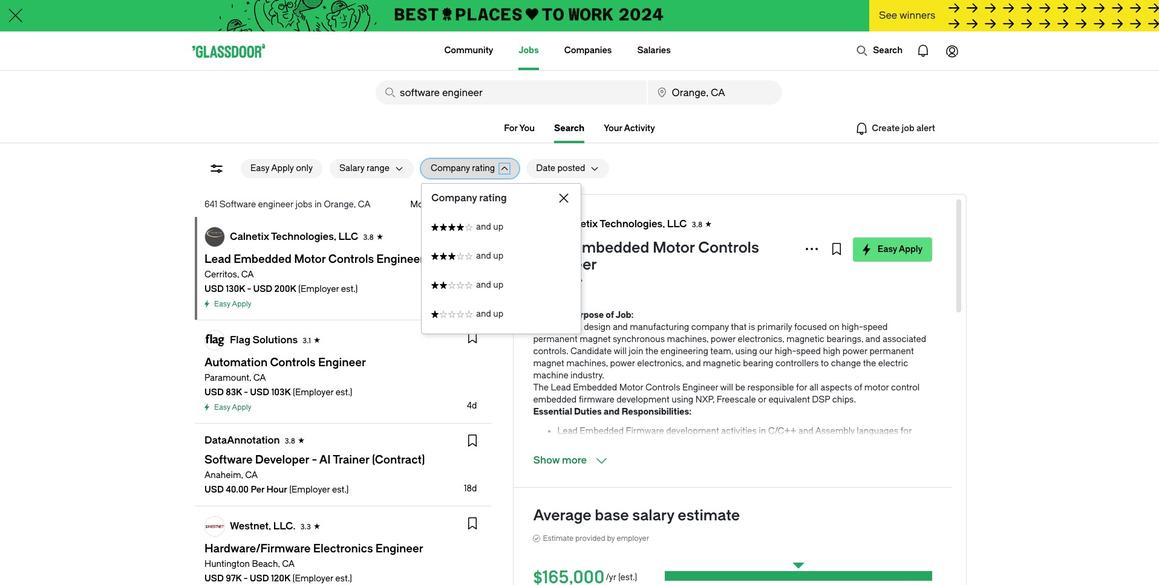 Task type: locate. For each thing, give the bounding box(es) containing it.
engineer inside lead embedded motor controls engineer cerritos, ca
[[533, 257, 597, 274]]

0 vertical spatial company
[[431, 163, 470, 174]]

None field
[[376, 80, 647, 105], [648, 80, 782, 105]]

and up button
[[422, 213, 581, 242], [422, 242, 581, 271], [422, 271, 581, 300], [422, 300, 581, 329]]

lead down essential
[[558, 427, 578, 437]]

speed up associated
[[863, 323, 888, 333]]

controls inside general purpose of job: calnetix is a design and manufacturing company that is primarily focused on high-speed permanent magnet synchronous machines, power electronics, magnetic bearings, and associated controls. candidate will join the engineering team, using our high-speed high power permanent magnet machines, power electronics, and magnetic bearing controllers to change the electric machine industry. the lead embedded motor controls engineer will be responsible for all aspects of motor control embedded firmware development using nxp, freescale or equivalent dsp chips. essential duties and responsibilities:
[[646, 383, 680, 393]]

magnet down 'firmware'
[[604, 439, 635, 449]]

usd 103k
[[250, 388, 291, 398]]

development up motors/generators
[[666, 427, 719, 437]]

0 horizontal spatial motor
[[619, 383, 644, 393]]

2 vertical spatial calnetix
[[533, 323, 566, 333]]

embedded for motor
[[572, 240, 649, 257]]

the left the "electric" on the right
[[863, 359, 876, 369]]

is left a
[[569, 323, 575, 333]]

employer
[[617, 535, 649, 543]]

2 vertical spatial power
[[610, 359, 635, 369]]

anaheim,
[[205, 471, 243, 481]]

0 horizontal spatial high-
[[775, 347, 797, 357]]

electronics, down engineering
[[637, 359, 684, 369]]

engineer up general
[[533, 257, 597, 274]]

(employer for usd 103k
[[293, 388, 334, 398]]

ca
[[358, 200, 371, 210], [241, 270, 254, 280], [570, 274, 583, 284], [253, 373, 266, 384], [245, 471, 258, 481], [282, 560, 295, 570]]

search down see
[[873, 45, 903, 56]]

for left all
[[796, 383, 808, 393]]

1 horizontal spatial electronics,
[[738, 335, 785, 345]]

0 vertical spatial motor
[[653, 240, 695, 257]]

0 vertical spatial for
[[796, 383, 808, 393]]

calnetix technologies, llc down the 641 software engineer jobs in orange, ca
[[230, 231, 358, 243]]

embedded inside lead embedded motor controls engineer cerritos, ca
[[572, 240, 649, 257]]

1 horizontal spatial none field
[[648, 80, 782, 105]]

1 horizontal spatial technologies,
[[600, 218, 665, 230]]

estimate
[[678, 508, 740, 525]]

calnetix down general
[[533, 323, 566, 333]]

calnetix technologies, llc up lead embedded motor controls engineer cerritos, ca at top
[[559, 218, 687, 230]]

for right "languages"
[[901, 427, 912, 437]]

1 vertical spatial development
[[666, 427, 719, 437]]

(employer inside paramount, ca usd 83k - usd 103k (employer est.)
[[293, 388, 334, 398]]

the right join
[[646, 347, 659, 357]]

641
[[205, 200, 217, 210]]

to
[[821, 359, 829, 369]]

1 horizontal spatial high-
[[842, 323, 863, 333]]

0 vertical spatial easy apply
[[878, 244, 923, 255]]

company
[[431, 163, 470, 174], [431, 192, 477, 204]]

responsibilities:
[[622, 407, 692, 418]]

1 vertical spatial the
[[863, 359, 876, 369]]

4 up from the top
[[493, 309, 504, 320]]

1 vertical spatial -
[[244, 388, 248, 398]]

technologies, up lead embedded motor controls engineer cerritos, ca at top
[[600, 218, 665, 230]]

(employer right usd 200k
[[298, 284, 339, 295]]

permanent up 'controls.'
[[533, 335, 578, 345]]

ca up purpose
[[570, 274, 583, 284]]

0 horizontal spatial cerritos,
[[205, 270, 239, 280]]

0 vertical spatial lead
[[533, 240, 569, 257]]

0 vertical spatial high-
[[842, 323, 863, 333]]

control
[[891, 383, 920, 393]]

1 vertical spatial technologies,
[[271, 231, 336, 243]]

2 and up from the top
[[476, 251, 504, 261]]

0 vertical spatial development
[[617, 395, 670, 405]]

0 vertical spatial llc
[[667, 218, 687, 230]]

search inside search button
[[873, 45, 903, 56]]

ca inside huntington beach, ca usd 97k - usd 120k (employer est.)
[[282, 560, 295, 570]]

1 vertical spatial in
[[759, 427, 766, 437]]

the
[[646, 347, 659, 357], [863, 359, 876, 369]]

firmware
[[579, 395, 615, 405]]

1 and up from the top
[[476, 222, 504, 232]]

will left be
[[720, 383, 733, 393]]

0 vertical spatial calnetix technologies, llc
[[559, 218, 687, 230]]

salary
[[633, 508, 675, 525]]

1 up from the top
[[493, 222, 504, 232]]

- for flag
[[244, 388, 248, 398]]

in left c/c++
[[759, 427, 766, 437]]

power up team,
[[711, 335, 736, 345]]

1 vertical spatial speed
[[797, 347, 821, 357]]

usd 83k
[[205, 388, 242, 398]]

(employer inside anaheim, ca usd 40.00 per hour (employer est.)
[[289, 485, 330, 496]]

ca up per
[[245, 471, 258, 481]]

you
[[520, 123, 535, 134]]

lead inside lead embedded firmware development activities in c/c++ and assembly languages for permanent magnet motors/generators control.
[[558, 427, 578, 437]]

up for 3rd and up button
[[493, 280, 504, 290]]

1 horizontal spatial speed
[[863, 323, 888, 333]]

or
[[758, 395, 767, 405]]

(employer right hour
[[289, 485, 330, 496]]

controls
[[698, 240, 759, 257], [646, 383, 680, 393]]

0 horizontal spatial power
[[610, 359, 635, 369]]

1 vertical spatial motor
[[619, 383, 644, 393]]

bearings,
[[827, 335, 864, 345]]

date posted button
[[527, 159, 585, 179]]

of left 'motor'
[[854, 383, 862, 393]]

est.) inside anaheim, ca usd 40.00 per hour (employer est.)
[[332, 485, 349, 496]]

ca right beach,
[[282, 560, 295, 570]]

llc up lead embedded motor controls engineer cerritos, ca at top
[[667, 218, 687, 230]]

responsible
[[748, 383, 794, 393]]

1 horizontal spatial is
[[749, 323, 755, 333]]

/yr (est.)
[[606, 573, 637, 583]]

0 horizontal spatial in
[[315, 200, 322, 210]]

magnet inside lead embedded firmware development activities in c/c++ and assembly languages for permanent magnet motors/generators control.
[[604, 439, 635, 449]]

duties
[[574, 407, 602, 418]]

easy
[[251, 163, 269, 174], [878, 244, 897, 255], [214, 300, 230, 309], [214, 404, 230, 412]]

engineer up nxp,
[[683, 383, 719, 393]]

0 horizontal spatial electronics,
[[637, 359, 684, 369]]

calnetix down software
[[230, 231, 269, 243]]

none field search location
[[648, 80, 782, 105]]

1 vertical spatial lead
[[551, 383, 571, 393]]

1 horizontal spatial engineer
[[683, 383, 719, 393]]

0 horizontal spatial for
[[796, 383, 808, 393]]

development up responsibilities:
[[617, 395, 670, 405]]

will left join
[[614, 347, 627, 357]]

high- up bearings,
[[842, 323, 863, 333]]

activity
[[624, 123, 655, 134]]

2 vertical spatial easy apply
[[214, 404, 252, 412]]

1 vertical spatial electronics,
[[637, 359, 684, 369]]

llc down the orange, on the left top
[[338, 231, 358, 243]]

1 vertical spatial will
[[720, 383, 733, 393]]

cerritos,
[[205, 270, 239, 280], [533, 274, 568, 284]]

0 vertical spatial will
[[614, 347, 627, 357]]

ca inside cerritos, ca usd 130k - usd 200k (employer est.)
[[241, 270, 254, 280]]

electronics, up our
[[738, 335, 785, 345]]

see
[[879, 10, 898, 21]]

chips.
[[832, 395, 856, 405]]

- right usd 97k
[[244, 574, 248, 585]]

0 horizontal spatial controls
[[646, 383, 680, 393]]

0 vertical spatial magnetic
[[787, 335, 825, 345]]

flag solutions logo image
[[205, 331, 224, 350]]

salary range button
[[330, 159, 390, 179]]

3.8
[[692, 221, 703, 229], [363, 234, 374, 242], [285, 438, 295, 446]]

easy inside button
[[251, 163, 269, 174]]

permanent up more
[[558, 439, 602, 449]]

calnetix inside jobs list element
[[230, 231, 269, 243]]

2 vertical spatial magnet
[[604, 439, 635, 449]]

easy apply for flag solutions
[[214, 404, 252, 412]]

ca right the orange, on the left top
[[358, 200, 371, 210]]

2 is from the left
[[749, 323, 755, 333]]

jobs list element
[[195, 217, 492, 586]]

for you link
[[504, 122, 535, 136]]

magnetic down focused
[[787, 335, 825, 345]]

1 horizontal spatial llc
[[667, 218, 687, 230]]

2 up from the top
[[493, 251, 504, 261]]

(employer right usd 103k
[[293, 388, 334, 398]]

motor
[[865, 383, 889, 393]]

speed up controllers at the right
[[797, 347, 821, 357]]

2 vertical spatial lead
[[558, 427, 578, 437]]

ca up usd 103k
[[253, 373, 266, 384]]

cerritos, up usd 130k
[[205, 270, 239, 280]]

average
[[533, 508, 592, 525]]

- inside cerritos, ca usd 130k - usd 200k (employer est.)
[[247, 284, 251, 295]]

is right that at right
[[749, 323, 755, 333]]

rating
[[472, 163, 495, 174], [479, 192, 507, 204]]

will
[[614, 347, 627, 357], [720, 383, 733, 393]]

power down join
[[610, 359, 635, 369]]

permanent up the "electric" on the right
[[870, 347, 914, 357]]

cerritos, inside lead embedded motor controls engineer cerritos, ca
[[533, 274, 568, 284]]

0 horizontal spatial machines,
[[567, 359, 608, 369]]

lead down close dropdown 'icon'
[[533, 240, 569, 257]]

(employer inside huntington beach, ca usd 97k - usd 120k (employer est.)
[[293, 574, 333, 585]]

search up posted at the top of page
[[554, 123, 585, 134]]

machines, up engineering
[[667, 335, 709, 345]]

company rating
[[431, 163, 495, 174], [431, 192, 507, 204]]

1 horizontal spatial for
[[901, 427, 912, 437]]

- right usd 130k
[[247, 284, 251, 295]]

0 vertical spatial controls
[[698, 240, 759, 257]]

of left job:
[[606, 310, 614, 321]]

calnetix
[[559, 218, 598, 230], [230, 231, 269, 243], [533, 323, 566, 333]]

lottie animation container image
[[909, 36, 938, 65], [909, 36, 938, 65], [938, 36, 967, 65]]

using up the bearing
[[736, 347, 757, 357]]

est.) inside cerritos, ca usd 130k - usd 200k (employer est.)
[[341, 284, 358, 295]]

1 vertical spatial magnet
[[533, 359, 564, 369]]

usd 130k
[[205, 284, 245, 295]]

in
[[315, 200, 322, 210], [759, 427, 766, 437]]

3.1
[[303, 337, 311, 346]]

magnet down 'controls.'
[[533, 359, 564, 369]]

0 horizontal spatial is
[[569, 323, 575, 333]]

permanent inside lead embedded firmware development activities in c/c++ and assembly languages for permanent magnet motors/generators control.
[[558, 439, 602, 449]]

0 horizontal spatial will
[[614, 347, 627, 357]]

2 horizontal spatial power
[[843, 347, 868, 357]]

your activity
[[604, 123, 655, 134]]

1 vertical spatial machines,
[[567, 359, 608, 369]]

posted
[[558, 163, 585, 174]]

2 vertical spatial embedded
[[580, 427, 624, 437]]

0 horizontal spatial using
[[672, 395, 694, 405]]

(employer inside cerritos, ca usd 130k - usd 200k (employer est.)
[[298, 284, 339, 295]]

0 vertical spatial 3.8
[[692, 221, 703, 229]]

0 vertical spatial engineer
[[533, 257, 597, 274]]

power up change
[[843, 347, 868, 357]]

using left nxp,
[[672, 395, 694, 405]]

1 vertical spatial of
[[854, 383, 862, 393]]

electronics,
[[738, 335, 785, 345], [637, 359, 684, 369]]

magnet
[[580, 335, 611, 345], [533, 359, 564, 369], [604, 439, 635, 449]]

cerritos, up general
[[533, 274, 568, 284]]

open filter menu image
[[209, 162, 224, 176]]

3 up from the top
[[493, 280, 504, 290]]

and
[[476, 222, 491, 232], [476, 251, 491, 261], [476, 280, 491, 290], [476, 309, 491, 320], [613, 323, 628, 333], [866, 335, 881, 345], [686, 359, 701, 369], [604, 407, 620, 418], [799, 427, 814, 437]]

1 horizontal spatial controls
[[698, 240, 759, 257]]

calnetix technologies, llc logo image
[[205, 228, 224, 247]]

magnet down the design
[[580, 335, 611, 345]]

0 horizontal spatial llc
[[338, 231, 358, 243]]

general purpose of job: calnetix is a design and manufacturing company that is primarily focused on high-speed permanent magnet synchronous machines, power electronics, magnetic bearings, and associated controls. candidate will join the engineering team, using our high-speed high power permanent magnet machines, power electronics, and magnetic bearing controllers to change the electric machine industry. the lead embedded motor controls engineer will be responsible for all aspects of motor control embedded firmware development using nxp, freescale or equivalent dsp chips. essential duties and responsibilities:
[[533, 310, 926, 418]]

0 horizontal spatial of
[[606, 310, 614, 321]]

lead for firmware
[[558, 427, 578, 437]]

motor
[[653, 240, 695, 257], [619, 383, 644, 393]]

freescale
[[717, 395, 756, 405]]

calnetix inside general purpose of job: calnetix is a design and manufacturing company that is primarily focused on high-speed permanent magnet synchronous machines, power electronics, magnetic bearings, and associated controls. candidate will join the engineering team, using our high-speed high power permanent magnet machines, power electronics, and magnetic bearing controllers to change the electric machine industry. the lead embedded motor controls engineer will be responsible for all aspects of motor control embedded firmware development using nxp, freescale or equivalent dsp chips. essential duties and responsibilities:
[[533, 323, 566, 333]]

lottie animation container image
[[396, 31, 445, 69], [396, 31, 445, 69], [938, 36, 967, 65], [856, 45, 868, 57], [856, 45, 868, 57]]

that
[[731, 323, 747, 333]]

technologies, inside jobs list element
[[271, 231, 336, 243]]

dataannotation
[[205, 435, 280, 447]]

company inside dropdown button
[[431, 163, 470, 174]]

1 horizontal spatial cerritos,
[[533, 274, 568, 284]]

0 horizontal spatial speed
[[797, 347, 821, 357]]

0 horizontal spatial search
[[554, 123, 585, 134]]

1 horizontal spatial using
[[736, 347, 757, 357]]

calnetix technologies, llc inside jobs list element
[[230, 231, 358, 243]]

technologies, down jobs
[[271, 231, 336, 243]]

1 vertical spatial permanent
[[870, 347, 914, 357]]

usd 120k
[[250, 574, 291, 585]]

(employer right usd 120k on the left of the page
[[293, 574, 333, 585]]

usd 40.00
[[205, 485, 249, 496]]

llc
[[667, 218, 687, 230], [338, 231, 358, 243]]

usd 97k
[[205, 574, 242, 585]]

2 vertical spatial -
[[244, 574, 248, 585]]

0 horizontal spatial engineer
[[533, 257, 597, 274]]

1 horizontal spatial machines,
[[667, 335, 709, 345]]

0 horizontal spatial none field
[[376, 80, 647, 105]]

0 vertical spatial calnetix
[[559, 218, 598, 230]]

- right usd 83k
[[244, 388, 248, 398]]

1 horizontal spatial motor
[[653, 240, 695, 257]]

(est.)
[[618, 573, 637, 583]]

search button
[[850, 39, 909, 63]]

1 vertical spatial company
[[431, 192, 477, 204]]

huntington
[[205, 560, 250, 570]]

ca inside lead embedded motor controls engineer cerritos, ca
[[570, 274, 583, 284]]

lead up the embedded
[[551, 383, 571, 393]]

3 and up from the top
[[476, 280, 504, 290]]

0 vertical spatial permanent
[[533, 335, 578, 345]]

more
[[562, 455, 587, 467]]

high- up controllers at the right
[[775, 347, 797, 357]]

machines, up industry.
[[567, 359, 608, 369]]

1 horizontal spatial in
[[759, 427, 766, 437]]

0 vertical spatial the
[[646, 347, 659, 357]]

essential
[[533, 407, 572, 418]]

est.) for cerritos, ca usd 130k - usd 200k (employer est.)
[[341, 284, 358, 295]]

flag
[[230, 335, 250, 346]]

base
[[595, 508, 629, 525]]

1 vertical spatial search
[[554, 123, 585, 134]]

in right jobs
[[315, 200, 322, 210]]

calnetix down close dropdown 'icon'
[[559, 218, 598, 230]]

development
[[617, 395, 670, 405], [666, 427, 719, 437]]

and up
[[476, 222, 504, 232], [476, 251, 504, 261], [476, 280, 504, 290], [476, 309, 504, 320]]

is
[[569, 323, 575, 333], [749, 323, 755, 333]]

jobs link
[[519, 31, 539, 70]]

1 horizontal spatial of
[[854, 383, 862, 393]]

2 vertical spatial permanent
[[558, 439, 602, 449]]

0 vertical spatial embedded
[[572, 240, 649, 257]]

- inside paramount, ca usd 83k - usd 103k (employer est.)
[[244, 388, 248, 398]]

aspects
[[821, 383, 852, 393]]

est.) for anaheim, ca usd 40.00 per hour (employer est.)
[[332, 485, 349, 496]]

1 horizontal spatial magnetic
[[787, 335, 825, 345]]

community link
[[444, 31, 493, 70]]

2 none field from the left
[[648, 80, 782, 105]]

est.) inside paramount, ca usd 83k - usd 103k (employer est.)
[[336, 388, 352, 398]]

controllers
[[776, 359, 819, 369]]

1 none field from the left
[[376, 80, 647, 105]]

embedded inside lead embedded firmware development activities in c/c++ and assembly languages for permanent magnet motors/generators control.
[[580, 427, 624, 437]]

estimate
[[543, 535, 574, 543]]

0 vertical spatial company rating
[[431, 163, 495, 174]]

0 vertical spatial rating
[[472, 163, 495, 174]]

- for calnetix
[[247, 284, 251, 295]]

magnetic down team,
[[703, 359, 741, 369]]

ca up usd 130k
[[241, 270, 254, 280]]

lead inside lead embedded motor controls engineer cerritos, ca
[[533, 240, 569, 257]]

1 and up button from the top
[[422, 213, 581, 242]]

1 vertical spatial llc
[[338, 231, 358, 243]]

your
[[604, 123, 623, 134]]

embedded
[[533, 395, 577, 405]]

est.)
[[341, 284, 358, 295], [336, 388, 352, 398], [332, 485, 349, 496], [335, 574, 352, 585]]

2 vertical spatial 3.8
[[285, 438, 295, 446]]

1 vertical spatial easy apply
[[214, 300, 252, 309]]

llc.
[[273, 521, 296, 533]]

a
[[577, 323, 582, 333]]

0 vertical spatial -
[[247, 284, 251, 295]]

up for first and up button from the bottom
[[493, 309, 504, 320]]

1 vertical spatial magnetic
[[703, 359, 741, 369]]

easy apply inside button
[[878, 244, 923, 255]]

0 vertical spatial speed
[[863, 323, 888, 333]]

primarily
[[758, 323, 792, 333]]

our
[[759, 347, 773, 357]]



Task type: describe. For each thing, give the bounding box(es) containing it.
huntington beach, ca usd 97k - usd 120k (employer est.)
[[205, 560, 352, 585]]

jobs
[[519, 45, 539, 56]]

easy apply only button
[[241, 159, 323, 179]]

manufacturing
[[630, 323, 689, 333]]

0 vertical spatial using
[[736, 347, 757, 357]]

lead inside general purpose of job: calnetix is a design and manufacturing company that is primarily focused on high-speed permanent magnet synchronous machines, power electronics, magnetic bearings, and associated controls. candidate will join the engineering team, using our high-speed high power permanent magnet machines, power electronics, and magnetic bearing controllers to change the electric machine industry. the lead embedded motor controls engineer will be responsible for all aspects of motor control embedded firmware development using nxp, freescale or equivalent dsp chips. essential duties and responsibilities:
[[551, 383, 571, 393]]

cerritos, ca usd 130k - usd 200k (employer est.)
[[205, 270, 358, 295]]

activities
[[721, 427, 757, 437]]

candidate
[[571, 347, 612, 357]]

date
[[536, 163, 555, 174]]

date posted
[[536, 163, 585, 174]]

1 horizontal spatial will
[[720, 383, 733, 393]]

all
[[810, 383, 819, 393]]

easy apply only
[[251, 163, 313, 174]]

in inside lead embedded firmware development activities in c/c++ and assembly languages for permanent magnet motors/generators control.
[[759, 427, 766, 437]]

embedded for firmware
[[580, 427, 624, 437]]

motor inside lead embedded motor controls engineer cerritos, ca
[[653, 240, 695, 257]]

range
[[367, 163, 390, 174]]

motors/generators
[[637, 439, 713, 449]]

assembly
[[815, 427, 855, 437]]

orange,
[[324, 200, 356, 210]]

languages
[[857, 427, 899, 437]]

controls inside lead embedded motor controls engineer cerritos, ca
[[698, 240, 759, 257]]

est.) for paramount, ca usd 83k - usd 103k (employer est.)
[[336, 388, 352, 398]]

team,
[[711, 347, 733, 357]]

change
[[831, 359, 861, 369]]

westnet, llc.
[[230, 521, 296, 533]]

Search keyword field
[[376, 80, 647, 105]]

1 vertical spatial power
[[843, 347, 868, 357]]

jobs
[[296, 200, 313, 210]]

easy apply for calnetix technologies, llc
[[214, 300, 252, 309]]

dsp
[[812, 395, 830, 405]]

1 vertical spatial company rating
[[431, 192, 507, 204]]

3 and up button from the top
[[422, 271, 581, 300]]

for inside general purpose of job: calnetix is a design and manufacturing company that is primarily focused on high-speed permanent magnet synchronous machines, power electronics, magnetic bearings, and associated controls. candidate will join the engineering team, using our high-speed high power permanent magnet machines, power electronics, and magnetic bearing controllers to change the electric machine industry. the lead embedded motor controls engineer will be responsible for all aspects of motor control embedded firmware development using nxp, freescale or equivalent dsp chips. essential duties and responsibilities:
[[796, 383, 808, 393]]

for inside lead embedded firmware development activities in c/c++ and assembly languages for permanent magnet motors/generators control.
[[901, 427, 912, 437]]

machine
[[533, 371, 569, 381]]

0 vertical spatial technologies,
[[600, 218, 665, 230]]

0 horizontal spatial 3.8
[[285, 438, 295, 446]]

engineering
[[661, 347, 709, 357]]

ca inside paramount, ca usd 83k - usd 103k (employer est.)
[[253, 373, 266, 384]]

llc inside jobs list element
[[338, 231, 358, 243]]

anaheim, ca usd 40.00 per hour (employer est.)
[[205, 471, 349, 496]]

4 and up button from the top
[[422, 300, 581, 329]]

development inside lead embedded firmware development activities in c/c++ and assembly languages for permanent magnet motors/generators control.
[[666, 427, 719, 437]]

est.) inside huntington beach, ca usd 97k - usd 120k (employer est.)
[[335, 574, 352, 585]]

join
[[629, 347, 644, 357]]

only
[[296, 163, 313, 174]]

company rating inside dropdown button
[[431, 163, 495, 174]]

641 software engineer jobs in orange, ca
[[205, 200, 371, 210]]

paramount, ca usd 83k - usd 103k (employer est.)
[[205, 373, 352, 398]]

ca inside anaheim, ca usd 40.00 per hour (employer est.)
[[245, 471, 258, 481]]

apply inside button
[[271, 163, 294, 174]]

1 is from the left
[[569, 323, 575, 333]]

rating inside dropdown button
[[472, 163, 495, 174]]

development inside general purpose of job: calnetix is a design and manufacturing company that is primarily focused on high-speed permanent magnet synchronous machines, power electronics, magnetic bearings, and associated controls. candidate will join the engineering team, using our high-speed high power permanent magnet machines, power electronics, and magnetic bearing controllers to change the electric machine industry. the lead embedded motor controls engineer will be responsible for all aspects of motor control embedded firmware development using nxp, freescale or equivalent dsp chips. essential duties and responsibilities:
[[617, 395, 670, 405]]

per
[[251, 485, 265, 496]]

average base salary estimate
[[533, 508, 740, 525]]

salaries
[[637, 45, 671, 56]]

show more button
[[533, 454, 609, 468]]

companies link
[[564, 31, 612, 70]]

0 vertical spatial magnet
[[580, 335, 611, 345]]

c/c++
[[768, 427, 797, 437]]

- inside huntington beach, ca usd 97k - usd 120k (employer est.)
[[244, 574, 248, 585]]

0 vertical spatial of
[[606, 310, 614, 321]]

search link
[[554, 122, 585, 136]]

flag solutions
[[230, 335, 298, 346]]

salaries link
[[637, 31, 671, 70]]

1 vertical spatial rating
[[479, 192, 507, 204]]

company
[[691, 323, 729, 333]]

winners
[[900, 10, 936, 21]]

none field search keyword
[[376, 80, 647, 105]]

0 horizontal spatial the
[[646, 347, 659, 357]]

show
[[533, 455, 560, 467]]

firmware
[[626, 427, 664, 437]]

1 vertical spatial 3.8
[[363, 234, 374, 242]]

engineer inside general purpose of job: calnetix is a design and manufacturing company that is primarily focused on high-speed permanent magnet synchronous machines, power electronics, magnetic bearings, and associated controls. candidate will join the engineering team, using our high-speed high power permanent magnet machines, power electronics, and magnetic bearing controllers to change the electric machine industry. the lead embedded motor controls engineer will be responsible for all aspects of motor control embedded firmware development using nxp, freescale or equivalent dsp chips. essential duties and responsibilities:
[[683, 383, 719, 393]]

0 vertical spatial machines,
[[667, 335, 709, 345]]

beach,
[[252, 560, 280, 570]]

company rating list box
[[422, 213, 581, 329]]

estimate provided by employer
[[543, 535, 649, 543]]

0 vertical spatial electronics,
[[738, 335, 785, 345]]

companies
[[564, 45, 612, 56]]

equivalent
[[769, 395, 810, 405]]

for you
[[504, 123, 535, 134]]

1 horizontal spatial power
[[711, 335, 736, 345]]

apply inside button
[[899, 244, 923, 255]]

nxp,
[[696, 395, 715, 405]]

the
[[533, 383, 549, 393]]

(employer for usd 200k
[[298, 284, 339, 295]]

3.3
[[300, 523, 311, 532]]

easy apply button
[[853, 238, 932, 262]]

see winners link
[[870, 0, 1159, 33]]

cerritos, inside cerritos, ca usd 130k - usd 200k (employer est.)
[[205, 270, 239, 280]]

1 horizontal spatial the
[[863, 359, 876, 369]]

up for 1st and up button from the top
[[493, 222, 504, 232]]

lead embedded firmware development activities in c/c++ and assembly languages for permanent magnet motors/generators control.
[[558, 427, 912, 449]]

salary
[[339, 163, 365, 174]]

4 and up from the top
[[476, 309, 504, 320]]

company rating button
[[421, 159, 495, 179]]

high
[[823, 347, 841, 357]]

embedded inside general purpose of job: calnetix is a design and manufacturing company that is primarily focused on high-speed permanent magnet synchronous machines, power electronics, magnetic bearings, and associated controls. candidate will join the engineering team, using our high-speed high power permanent magnet machines, power electronics, and magnetic bearing controllers to change the electric machine industry. the lead embedded motor controls engineer will be responsible for all aspects of motor control embedded firmware development using nxp, freescale or equivalent dsp chips. essential duties and responsibilities:
[[573, 383, 617, 393]]

synchronous
[[613, 335, 665, 345]]

close dropdown image
[[557, 191, 571, 206]]

associated
[[883, 335, 926, 345]]

Search location field
[[648, 80, 782, 105]]

controls.
[[533, 347, 568, 357]]

1 vertical spatial using
[[672, 395, 694, 405]]

1 horizontal spatial calnetix technologies, llc
[[559, 218, 687, 230]]

design
[[584, 323, 611, 333]]

1 vertical spatial high-
[[775, 347, 797, 357]]

industry.
[[571, 371, 605, 381]]

electric
[[878, 359, 908, 369]]

engineer
[[258, 200, 293, 210]]

show more
[[533, 455, 587, 467]]

easy inside button
[[878, 244, 897, 255]]

and inside lead embedded firmware development activities in c/c++ and assembly languages for permanent magnet motors/generators control.
[[799, 427, 814, 437]]

salary range
[[339, 163, 390, 174]]

up for third and up button from the bottom of the company rating list box
[[493, 251, 504, 261]]

general
[[533, 310, 567, 321]]

2 horizontal spatial 3.8
[[692, 221, 703, 229]]

lead for motor
[[533, 240, 569, 257]]

motor inside general purpose of job: calnetix is a design and manufacturing company that is primarily focused on high-speed permanent magnet synchronous machines, power electronics, magnetic bearings, and associated controls. candidate will join the engineering team, using our high-speed high power permanent magnet machines, power electronics, and magnetic bearing controllers to change the electric machine industry. the lead embedded motor controls engineer will be responsible for all aspects of motor control embedded firmware development using nxp, freescale or equivalent dsp chips. essential duties and responsibilities:
[[619, 383, 644, 393]]

westnet, llc. logo image
[[205, 517, 224, 537]]

be
[[735, 383, 746, 393]]

(employer for hour
[[289, 485, 330, 496]]

2 and up button from the top
[[422, 242, 581, 271]]



Task type: vqa. For each thing, say whether or not it's contained in the screenshot.
The Work-Life Bowl
no



